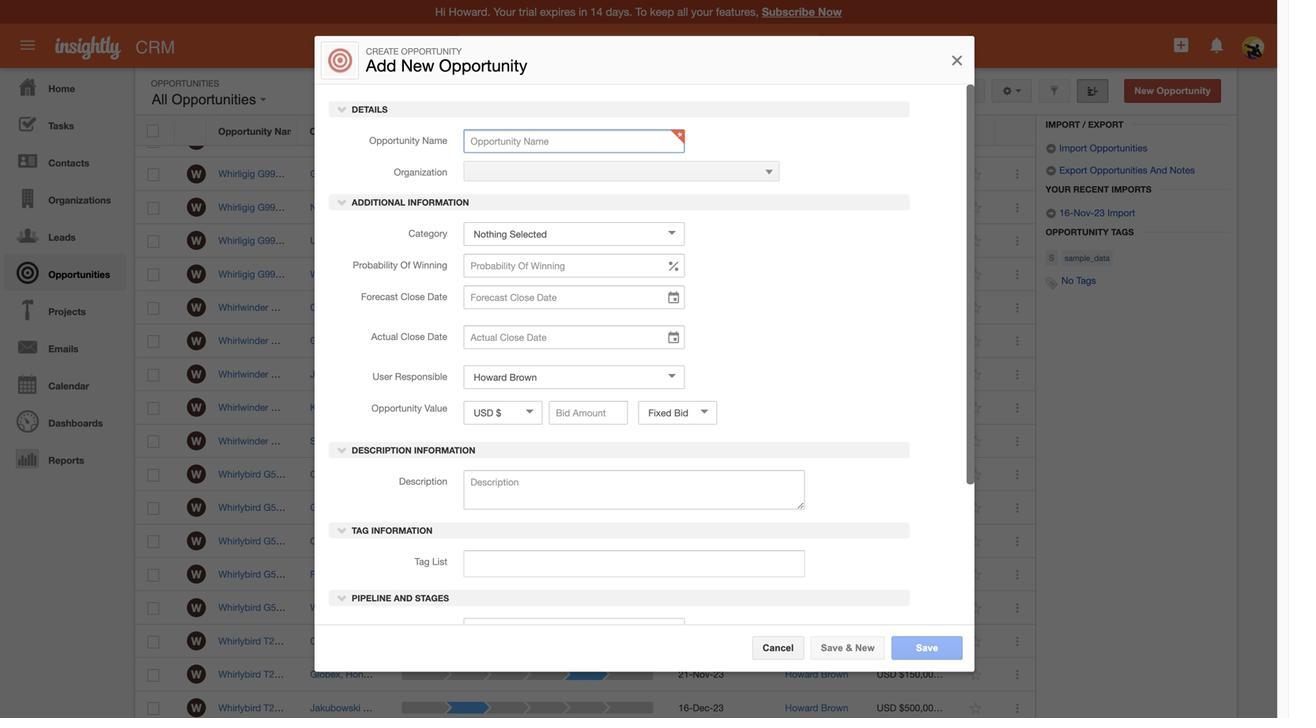 Task type: vqa. For each thing, say whether or not it's contained in the screenshot.


Task type: describe. For each thing, give the bounding box(es) containing it.
16-dec-23 cell for whirligig g990 - clampett oil and gas, singapore - aaron lang
[[667, 124, 773, 158]]

chevron down image
[[337, 104, 348, 115]]

imports
[[1112, 184, 1152, 195]]

whirligig g990 - university of northumbria - paula oliver
[[219, 235, 458, 246]]

whirligig g990 - warbucks industries - roger mills link
[[219, 268, 441, 279]]

opportunity right create
[[401, 46, 462, 56]]

whirligig for whirligig g990 - warbucks industries - roger mills
[[219, 268, 255, 279]]

$‎190,000.00
[[900, 535, 952, 546]]

whirlybird t200 - cyberdyne systems corp. - nicole gomez link
[[219, 635, 482, 646]]

whirlwinder x520 - clampett oil and gas, uk - nicholas flores
[[219, 302, 486, 313]]

23 for whirlybird g550 - globex, spain - katherine reyes
[[714, 502, 724, 513]]

new inside create opportunity add new opportunity
[[401, 56, 435, 75]]

23 for whirlybird t200 - globex, hong kong - terry thomas
[[714, 669, 724, 680]]

2 gas from the left
[[385, 469, 402, 480]]

nov- for whirlybird g550 - oceanic airlines - mark sakda
[[693, 535, 714, 546]]

opportunities link
[[4, 254, 127, 291]]

now
[[818, 5, 842, 18]]

export opportunities and notes
[[1057, 164, 1196, 176]]

roger for whirlybird g550 - warbucks industries - roger mills
[[391, 602, 417, 613]]

whirlybird t200 - cyberdyne systems corp. - nicole gomez
[[219, 635, 474, 646]]

row containing opportunity name
[[135, 116, 1035, 146]]

globex, spain link
[[310, 502, 370, 513]]

2 oceanic from the left
[[310, 535, 345, 546]]

barbara
[[373, 702, 407, 713]]

whirlybird g550 - globex, spain - katherine reyes
[[219, 502, 434, 513]]

sirius corp.
[[310, 435, 360, 446]]

23 for whirligig g990 - nakatomi trading corp. - samantha wright
[[714, 202, 724, 213]]

16- for whirligig g990 - nakatomi trading corp. - samantha wright
[[679, 202, 693, 213]]

1 oceanic from the left
[[296, 535, 331, 546]]

whirligig g990 - globex - albert lee
[[219, 168, 372, 179]]

clampett down whirligig g990 - warbucks industries - roger mills
[[302, 302, 341, 313]]

1 uk from the left
[[398, 302, 411, 313]]

17 w row from the top
[[135, 658, 1036, 691]]

thomas
[[410, 669, 444, 680]]

2 king from the left
[[310, 402, 330, 413]]

$‎150,000.00
[[900, 669, 952, 680]]

howard brown link for usd $‎500,000.00
[[786, 702, 849, 713]]

opportunity down 16-nov-23 import link on the right
[[1046, 227, 1109, 237]]

dashboards
[[48, 418, 103, 429]]

nakatomi trading corp. link
[[310, 202, 411, 213]]

23 for whirlybird g550 - clampett oil and gas corp. - katherine warren
[[714, 469, 724, 480]]

brown for usd $‎450,000.00
[[821, 202, 849, 213]]

whirligig g990 - university of northumbria - paula oliver link
[[219, 235, 466, 246]]

clampett oil and gas corp. link
[[310, 469, 428, 480]]

usd $‎100,000.00
[[877, 635, 952, 646]]

subscribe
[[762, 5, 815, 18]]

whirlwinder x520 - king group - chris chen
[[219, 402, 406, 413]]

howard brown for usd $‎190,000.00
[[786, 535, 849, 546]]

clampett up "whirlybird g550 - globex, spain - katherine reyes" link
[[310, 469, 349, 480]]

tag list
[[415, 556, 448, 567]]

23 for whirlybird g550 - oceanic airlines - mark sakda
[[714, 535, 724, 546]]

save for save & new
[[821, 643, 844, 653]]

recycle bin
[[1062, 101, 1121, 111]]

name inside row
[[275, 126, 301, 137]]

2 hong from the left
[[346, 669, 369, 680]]

21-nov-23 cell for usd $‎120,000.00
[[667, 591, 773, 625]]

howard brown link for usd $‎120,000.00
[[786, 602, 849, 613]]

6 w row from the top
[[135, 291, 1036, 324]]

0 vertical spatial close
[[720, 126, 746, 137]]

2 nakatomi from the left
[[310, 202, 351, 213]]

0 vertical spatial and
[[1151, 164, 1168, 176]]

/
[[1083, 119, 1086, 130]]

clampett down whirlwinder x520 - sirius corp. - tina martin
[[296, 469, 335, 480]]

jakubowski llc for barbara
[[310, 702, 381, 713]]

clampett down chevron down icon
[[310, 135, 349, 146]]

2 airlines from the left
[[348, 535, 379, 546]]

15 w row from the top
[[135, 591, 1036, 625]]

Search all data.... text field
[[507, 33, 819, 62]]

opportunity name inside row
[[218, 126, 301, 137]]

2 16-nov-23 cell from the top
[[667, 358, 773, 391]]

9 w row from the top
[[135, 391, 1036, 424]]

14 w row from the top
[[135, 558, 1036, 591]]

1 singapore from the left
[[386, 135, 430, 146]]

whirlwinder x520 - jakubowski llc - jason castillo link
[[219, 368, 448, 379]]

warren
[[465, 469, 495, 480]]

warbucks industries link for g990
[[310, 268, 397, 279]]

w for whirlybird g550 - globex, spain - katherine reyes
[[191, 501, 202, 514]]

opportunity up martin
[[372, 403, 422, 414]]

mills for whirligig g990 - warbucks industries - roger mills
[[414, 268, 433, 279]]

whirligig g990 - nakatomi trading corp. - samantha wright link
[[219, 202, 481, 213]]

1 vertical spatial pipeline
[[352, 593, 392, 603]]

5 follow image from the top
[[969, 334, 984, 349]]

w link for whirlybird g550 - clampett oil and gas corp. - katherine warren
[[187, 465, 206, 484]]

usd $‎100,000.00 cell
[[865, 625, 957, 658]]

2 cyberdyne from the left
[[310, 635, 356, 646]]

usd for usd $‎500,000.00
[[877, 702, 897, 713]]

2 column header from the left
[[996, 116, 1035, 146]]

4 howard from the top
[[786, 502, 819, 513]]

2 uk from the left
[[407, 302, 420, 313]]

import for import opportunities
[[1060, 142, 1088, 153]]

16-dec-23 for whirlwinder x520 - sirius corp. - tina martin
[[679, 435, 724, 446]]

notes
[[1171, 164, 1196, 176]]

opportunities up export opportunities and notes link
[[1090, 142, 1148, 153]]

nicole
[[415, 635, 441, 646]]

6 howard from the top
[[786, 569, 819, 580]]

industries up cyberdyne systems corp. link
[[341, 602, 382, 613]]

clampett oil and gas, uk
[[310, 302, 420, 313]]

globex, up whirlybird g550 - oceanic airlines - mark sakda link
[[310, 502, 343, 513]]

date field image for actual close date
[[667, 330, 681, 346]]

dec- for whirlwinder x520 - sirius corp. - tina martin
[[693, 435, 714, 446]]

tag for tag list
[[415, 556, 430, 567]]

1 vertical spatial export
[[1060, 164, 1088, 176]]

usd for usd $‎150,000.00
[[877, 669, 897, 680]]

10 w row from the top
[[135, 424, 1036, 458]]

cyberdyne systems corp.
[[310, 635, 422, 646]]

samantha
[[400, 202, 443, 213]]

globex, up whirlybird t200 - jakubowski llc - barbara lane
[[294, 669, 327, 680]]

globex link for g990
[[310, 168, 341, 179]]

additional
[[352, 197, 406, 208]]

23 for whirlybird t200 - jakubowski llc - barbara lane
[[714, 702, 724, 713]]

list
[[432, 556, 448, 567]]

21-nov-23 for usd $‎150,000.00
[[679, 669, 724, 680]]

2 northumbria from the left
[[366, 235, 419, 246]]

whirlybird t200 - jakubowski llc - barbara lane
[[219, 702, 430, 713]]

clampett up whirligig g990 - globex - albert lee 'link'
[[290, 135, 329, 146]]

21-nov-23 cell for usd $‎150,000.00
[[667, 658, 773, 691]]

whirlwinder x520 - sirius corp. - tina martin
[[219, 435, 408, 446]]

whirlybird g550 - clampett oil and gas corp. - katherine warren link
[[219, 469, 503, 480]]

organizations
[[48, 195, 111, 206]]

18 w row from the top
[[135, 691, 1036, 718]]

usd $‎450,000.00
[[877, 202, 952, 213]]

subscribe now link
[[762, 5, 842, 18]]

description for description
[[399, 476, 448, 487]]

g550 for globex,
[[264, 502, 287, 513]]

whirlybird g550 - warbucks industries - roger mills link
[[219, 602, 447, 613]]

w for whirlwinder x520 - clampett oil and gas, uk - nicholas flores
[[191, 301, 202, 314]]

cyberdyne systems corp. link
[[310, 635, 422, 646]]

1 hong from the left
[[330, 669, 353, 680]]

additional information
[[350, 197, 469, 208]]

3 howard from the top
[[786, 469, 819, 480]]

2 vertical spatial pipeline
[[414, 624, 448, 635]]

16- for whirlwinder x520 - jakubowski llc - jason castillo
[[679, 368, 693, 379]]

0 vertical spatial export
[[1089, 119, 1124, 130]]

4 howard brown from the top
[[786, 502, 849, 513]]

1 group from the left
[[324, 402, 350, 413]]

close image
[[950, 51, 966, 70]]

15-nov-23 cell for whirligig g990 - globex - albert lee
[[667, 158, 773, 191]]

follow image for whirlybird g550 - warbucks industries - roger mills
[[969, 601, 984, 616]]

4 howard brown link from the top
[[786, 502, 849, 513]]

6 brown from the top
[[821, 569, 849, 580]]

2 w row from the top
[[135, 158, 1036, 191]]

1 cyberdyne from the left
[[294, 635, 340, 646]]

whirligig g990 - nakatomi trading corp. - samantha wright
[[219, 202, 473, 213]]

opportunity name inside add new opportunity dialog
[[369, 135, 448, 146]]

x520 for king
[[271, 402, 293, 413]]

w link for whirlybird g550 - oceanic airlines - mark sakda
[[187, 531, 206, 550]]

of
[[401, 260, 411, 271]]

16 w row from the top
[[135, 625, 1036, 658]]

parker and company
[[310, 569, 400, 580]]

nov- for whirlybird g550 - parker and company - lisa parker
[[693, 569, 714, 580]]

1 university from the left
[[290, 235, 332, 246]]

castillo
[[409, 368, 441, 379]]

contacts
[[48, 157, 89, 168]]

w link for whirlwinder x520 - king group - chris chen
[[187, 398, 206, 417]]

23 for whirlwinder x520 - sirius corp. - tina martin
[[714, 435, 724, 446]]

notifications image
[[1208, 36, 1227, 55]]

1 horizontal spatial forecast close date
[[678, 126, 770, 137]]

13 w row from the top
[[135, 525, 1036, 558]]

2 sirius from the left
[[310, 435, 334, 446]]

$‎270,000.00
[[900, 435, 952, 446]]

no tags
[[1062, 275, 1097, 286]]

23-nov-23 for sakda
[[679, 535, 724, 546]]

tag information
[[350, 525, 433, 536]]

3 brown from the top
[[821, 469, 849, 480]]

oceanic airlines
[[310, 535, 379, 546]]

Description text field
[[464, 470, 805, 510]]

recycle
[[1062, 101, 1103, 111]]

1 spain from the left
[[331, 502, 356, 513]]

clampett oil and gas corp.
[[310, 469, 428, 480]]

save & new button
[[811, 636, 885, 660]]

name inside add new opportunity dialog
[[422, 135, 448, 146]]

tags
[[1077, 275, 1097, 286]]

industries left of
[[355, 268, 397, 279]]

3 w row from the top
[[135, 191, 1036, 224]]

usd $‎270,000.00
[[877, 435, 952, 446]]

16-dec-23 for whirlybird t200 - jakubowski llc - barbara lane
[[679, 702, 724, 713]]

1 systems from the left
[[343, 635, 379, 646]]

refresh list image
[[960, 85, 975, 96]]

16-dec-23 for whirlwinder x520 - clampett oil and gas, uk - nicholas flores
[[679, 302, 724, 313]]

2 16-nov-23 from the top
[[679, 368, 724, 379]]

2 parker from the left
[[310, 569, 338, 580]]

usd $‎120,000.00 cell
[[865, 591, 957, 625]]

1 nakatomi from the left
[[290, 202, 330, 213]]

opportunities right all
[[172, 91, 256, 108]]

show sidebar image
[[1088, 85, 1099, 96]]

roger for whirligig g990 - warbucks industries - roger mills
[[385, 268, 411, 279]]

actual close date
[[371, 331, 448, 342]]

2 of from the left
[[355, 235, 363, 246]]

jakubowski llc link for jason
[[310, 368, 381, 379]]

globex, up whirlybird t200 - jakubowski llc - barbara lane 'link'
[[310, 669, 343, 680]]

x520 for clampett
[[271, 302, 293, 313]]

2 horizontal spatial new
[[1135, 85, 1155, 96]]

t200 for globex,
[[264, 669, 285, 680]]

w link for whirligig g990 - university of northumbria - paula oliver
[[187, 231, 206, 250]]

w for whirlwinder x520 - sirius corp. - tina martin
[[191, 434, 202, 447]]

2 singapore from the left
[[407, 135, 450, 146]]

1 company from the left
[[345, 569, 386, 580]]

Opportunity Name text field
[[464, 129, 685, 153]]

2 company from the left
[[359, 569, 400, 580]]

pipeline and stages
[[350, 593, 449, 603]]

nov- for whirligig g990 - university of northumbria - paula oliver
[[693, 235, 714, 246]]

16-dec-23 cell for whirlwinder x520 - sirius corp. - tina martin
[[667, 424, 773, 458]]

projects link
[[4, 291, 127, 328]]

6 howard brown link from the top
[[786, 569, 849, 580]]

recycle bin link
[[1046, 100, 1129, 113]]

and inside add new opportunity dialog
[[394, 593, 413, 603]]

Actual Close Date text field
[[464, 326, 685, 349]]

jakubowski llc link for barbara
[[310, 702, 381, 713]]

23 for whirlwinder x520 - jakubowski llc - jason castillo
[[714, 368, 724, 379]]

whirligig g990 - warbucks industries - roger mills
[[219, 268, 433, 279]]

g990 for globex
[[258, 168, 281, 179]]

opportunity down notifications image
[[1157, 85, 1212, 96]]

2 university from the left
[[310, 235, 352, 246]]

howard for usd $‎150,000.00
[[786, 669, 819, 680]]

16-nov-23 cell for oliver
[[667, 224, 773, 258]]

2 follow image from the top
[[969, 167, 984, 182]]

2 trading from the left
[[354, 202, 385, 213]]

no tags link
[[1062, 275, 1097, 286]]

export opportunities and notes link
[[1046, 164, 1196, 176]]

23- for sakda
[[679, 535, 693, 546]]

reports link
[[4, 440, 127, 477]]

whirlybird for whirlybird t200 - cyberdyne systems corp. - nicole gomez
[[219, 635, 261, 646]]

new opportunity link
[[1125, 79, 1222, 103]]

category
[[409, 228, 448, 239]]

6 howard brown from the top
[[786, 569, 849, 580]]

usd $‎120,000.00
[[877, 602, 952, 613]]

value
[[425, 403, 448, 414]]

1 vertical spatial katherine
[[365, 502, 405, 513]]

dec- for whirlybird t200 - jakubowski llc - barbara lane
[[693, 702, 714, 713]]

whirlybird g550 - parker and company - lisa parker
[[219, 569, 442, 580]]

16-dec-23 for whirlybird g550 - clampett oil and gas corp. - katherine warren
[[679, 469, 724, 480]]

description for description information
[[352, 445, 412, 455]]

usd $‎450,000.00 cell
[[865, 191, 957, 224]]

jason
[[381, 368, 406, 379]]

g990 for clampett
[[258, 135, 281, 146]]

create
[[366, 46, 399, 56]]

usd for usd $‎270,000.00
[[877, 435, 897, 446]]

user responsible
[[373, 371, 448, 382]]

21- for usd $‎120,000.00
[[679, 602, 693, 613]]

8 w row from the top
[[135, 358, 1036, 391]]

howard brown for usd $‎100,000.00
[[786, 635, 849, 646]]

opportunity up lang
[[439, 56, 528, 75]]

whirlwinder for whirlwinder x520 - clampett oil and gas, uk - nicholas flores
[[219, 302, 269, 313]]

7 w row from the top
[[135, 324, 1036, 358]]

globex, up whirlybird g550 - oceanic airlines - mark sakda
[[296, 502, 329, 513]]

forecast inside add new opportunity dialog
[[361, 291, 398, 302]]

1 sirius from the left
[[302, 435, 325, 446]]

w link for whirligig g990 - nakatomi trading corp. - samantha wright
[[187, 198, 206, 217]]

16-dec-23 for whirlwinder x520 - globex - albert lee
[[679, 335, 724, 346]]

king group link
[[310, 402, 359, 413]]

dec- for whirlybird g550 - clampett oil and gas corp. - katherine warren
[[693, 469, 714, 480]]

23 for whirlwinder x520 - globex - albert lee
[[714, 335, 724, 346]]

g550 for clampett
[[264, 469, 287, 480]]

w link for whirlybird g550 - warbucks industries - roger mills
[[187, 598, 206, 617]]

globex, hong kong link
[[310, 669, 394, 680]]

wright
[[445, 202, 473, 213]]

11 w row from the top
[[135, 458, 1036, 491]]

3 parker from the left
[[415, 569, 442, 580]]

0 vertical spatial forecast
[[678, 126, 718, 137]]

howard brown link for usd $‎450,000.00
[[786, 202, 849, 213]]

dec- for whirlwinder x520 - clampett oil and gas, uk - nicholas flores
[[693, 302, 714, 313]]

whirligig for whirligig g990 - clampett oil and gas, singapore - aaron lang
[[219, 135, 255, 146]]

follow image for whirlybird g550 - oceanic airlines - mark sakda
[[969, 534, 984, 549]]

w link for whirlybird t200 - cyberdyne systems corp. - nicole gomez
[[187, 631, 206, 650]]

follow image for whirlybird t200 - jakubowski llc - barbara lane
[[969, 701, 984, 716]]

all opportunities button
[[148, 88, 271, 112]]

navigation containing home
[[0, 68, 127, 477]]

3 howard brown from the top
[[786, 469, 849, 480]]

responsible
[[395, 371, 448, 382]]

whirligig g990 - clampett oil and gas, singapore - aaron lang link
[[219, 135, 495, 146]]

reyes
[[408, 502, 434, 513]]

new inside button
[[856, 643, 875, 653]]

usd $‎150,000.00 cell
[[865, 658, 957, 691]]

gomez
[[444, 635, 474, 646]]

opportunity down all opportunities button
[[218, 126, 272, 137]]

Probability Of Winning text field
[[464, 254, 685, 278]]

1 kong from the left
[[355, 669, 378, 680]]



Task type: locate. For each thing, give the bounding box(es) containing it.
howard brown link for usd $‎270,000.00
[[786, 435, 849, 446]]

cyberdyne down whirlybird g550 - warbucks industries - roger mills link
[[310, 635, 356, 646]]

2 brown from the top
[[821, 435, 849, 446]]

whirlwinder x520 - sirius corp. - tina martin link
[[219, 435, 416, 446]]

0 horizontal spatial save
[[821, 643, 844, 653]]

whirligig
[[219, 135, 255, 146], [219, 168, 255, 179], [219, 202, 255, 213], [219, 235, 255, 246], [219, 268, 255, 279]]

chevron down image down "whirlybird g550 - parker and company - lisa parker" link
[[337, 592, 348, 603]]

whirlybird g550 - clampett oil and gas corp. - katherine warren
[[219, 469, 495, 480]]

leads link
[[4, 217, 127, 254]]

martin
[[381, 435, 408, 446]]

close for the actual close date text box
[[401, 331, 425, 342]]

1 vertical spatial 23-
[[679, 535, 693, 546]]

parker down whirlybird g550 - oceanic airlines - mark sakda link
[[310, 569, 338, 580]]

1 gas from the left
[[370, 469, 387, 480]]

opportunities up all
[[151, 78, 219, 89]]

save button
[[892, 636, 963, 660]]

w for whirlybird t200 - globex, hong kong - terry thomas
[[191, 668, 202, 681]]

1 of from the left
[[334, 235, 343, 246]]

Forecast Close Date text field
[[464, 286, 685, 309]]

pipeline left aaron
[[401, 126, 437, 137]]

1 vertical spatial albert
[[341, 335, 366, 346]]

1 parker from the left
[[296, 569, 323, 580]]

northumbria
[[345, 235, 398, 246], [366, 235, 419, 246]]

4 g550 from the top
[[264, 569, 287, 580]]

roger
[[385, 268, 411, 279], [391, 602, 417, 613]]

0 horizontal spatial of
[[334, 235, 343, 246]]

your recent imports
[[1046, 184, 1152, 195]]

16-dec-23 cell
[[667, 124, 773, 158], [667, 191, 773, 224], [667, 258, 773, 291], [667, 291, 773, 324], [667, 324, 773, 358], [667, 424, 773, 458], [667, 458, 773, 491], [667, 691, 773, 718]]

emails
[[48, 343, 78, 354]]

0 vertical spatial date field image
[[667, 290, 681, 306]]

2 vertical spatial 16-nov-23 cell
[[667, 558, 773, 591]]

3 x520 from the top
[[271, 368, 293, 379]]

1 w from the top
[[191, 134, 202, 147]]

probability of winning
[[353, 260, 448, 271]]

$‎450,000.00
[[900, 202, 952, 213]]

usd $‎270,000.00 cell
[[865, 424, 957, 458]]

$‎500,000.00
[[900, 702, 952, 713]]

calendar link
[[4, 365, 127, 403]]

forecast close date
[[678, 126, 770, 137], [361, 291, 448, 302]]

usd left $‎190,000.00
[[877, 535, 897, 546]]

1 vertical spatial new
[[1135, 85, 1155, 96]]

jakubowski llc for jason
[[310, 368, 381, 379]]

usd inside usd $‎100,000.00 cell
[[877, 635, 897, 646]]

row group
[[135, 124, 1036, 718]]

16-dec-23 cell for whirlwinder x520 - globex - albert lee
[[667, 324, 773, 358]]

16-nov-23 for parker
[[679, 569, 724, 580]]

0 vertical spatial new
[[401, 56, 435, 75]]

0 vertical spatial date
[[749, 126, 770, 137]]

0 horizontal spatial new
[[401, 56, 435, 75]]

2 kong from the left
[[372, 669, 394, 680]]

opportunities up imports
[[1091, 164, 1148, 176]]

crm
[[135, 37, 175, 57]]

projects
[[48, 306, 86, 317]]

close
[[720, 126, 746, 137], [401, 291, 425, 302], [401, 331, 425, 342]]

t200
[[264, 635, 285, 646], [264, 669, 285, 680], [264, 702, 285, 713]]

15 w link from the top
[[187, 598, 206, 617]]

0 vertical spatial roger
[[385, 268, 411, 279]]

opportunity value
[[372, 403, 448, 414]]

1 follow image from the top
[[969, 267, 984, 282]]

save for save
[[917, 643, 939, 653]]

information up "category"
[[408, 197, 469, 208]]

23-
[[679, 502, 693, 513], [679, 535, 693, 546]]

1 horizontal spatial name
[[422, 135, 448, 146]]

0 vertical spatial lee
[[357, 168, 372, 179]]

follow image for singapore
[[969, 134, 984, 149]]

0 vertical spatial jakubowski llc
[[310, 368, 381, 379]]

howard brown link for usd $‎150,000.00
[[786, 669, 849, 680]]

1 w row from the top
[[135, 124, 1036, 158]]

1 usd from the top
[[877, 202, 897, 213]]

0 vertical spatial 15-nov-23
[[679, 168, 724, 179]]

globex link up whirligig g990 - nakatomi trading corp. - samantha wright
[[310, 168, 341, 179]]

northumbria up probability
[[345, 235, 398, 246]]

follow image for whirlybird g550 - clampett oil and gas corp. - katherine warren
[[969, 467, 984, 482]]

w link for whirlwinder x520 - clampett oil and gas, uk - nicholas flores
[[187, 298, 206, 317]]

7 whirlybird from the top
[[219, 669, 261, 680]]

2 vertical spatial t200
[[264, 702, 285, 713]]

details
[[350, 104, 388, 115]]

1 chevron down image from the top
[[337, 197, 348, 208]]

systems up terry
[[359, 635, 396, 646]]

chen
[[384, 402, 406, 413]]

chevron down image for tag list
[[337, 525, 348, 536]]

tag
[[352, 525, 369, 536], [415, 556, 430, 567]]

howard brown for usd $‎120,000.00
[[786, 602, 849, 613]]

opportunity name down the details
[[369, 135, 448, 146]]

1 northumbria from the left
[[345, 235, 398, 246]]

3 16-dec-23 cell from the top
[[667, 258, 773, 291]]

0 vertical spatial 21-nov-23
[[679, 602, 724, 613]]

4 follow image from the top
[[969, 401, 984, 416]]

16- for whirligig g990 - university of northumbria - paula oliver
[[679, 235, 693, 246]]

0 vertical spatial katherine
[[422, 469, 463, 480]]

brown for usd $‎150,000.00
[[821, 669, 849, 680]]

2 group from the left
[[332, 402, 359, 413]]

x520 up whirlwinder x520 - globex - albert lee
[[271, 302, 293, 313]]

1 horizontal spatial save
[[917, 643, 939, 653]]

usd $‎190,000.00 cell
[[865, 525, 957, 558]]

nov- for whirligig g990 - globex - albert lee
[[693, 168, 714, 179]]

0 horizontal spatial organization
[[310, 126, 368, 137]]

kong left terry
[[355, 669, 378, 680]]

howard brown link
[[786, 202, 849, 213], [786, 435, 849, 446], [786, 469, 849, 480], [786, 502, 849, 513], [786, 535, 849, 546], [786, 569, 849, 580], [786, 602, 849, 613], [786, 635, 849, 646], [786, 669, 849, 680], [786, 702, 849, 713]]

2 jakubowski llc from the top
[[310, 702, 381, 713]]

albert left actual
[[341, 335, 366, 346]]

w for whirligig g990 - globex - albert lee
[[191, 167, 202, 181]]

usd right &
[[877, 635, 897, 646]]

add
[[366, 56, 397, 75]]

0 horizontal spatial export
[[1060, 164, 1088, 176]]

w link for whirlwinder x520 - jakubowski llc - jason castillo
[[187, 365, 206, 384]]

usd left "$‎270,000.00"
[[877, 435, 897, 446]]

1 howard brown link from the top
[[786, 202, 849, 213]]

1 whirlwinder from the top
[[219, 302, 269, 313]]

16-nov-23
[[679, 235, 724, 246], [679, 368, 724, 379], [679, 569, 724, 580]]

probability
[[353, 260, 398, 271]]

chevron down image down globex, spain link
[[337, 525, 348, 536]]

1 vertical spatial t200
[[264, 669, 285, 680]]

nakatomi up whirligig g990 - university of northumbria - paula oliver
[[310, 202, 351, 213]]

1 vertical spatial close
[[401, 291, 425, 302]]

name up whirligig g990 - globex - albert lee at the top of page
[[275, 126, 301, 137]]

user
[[373, 371, 393, 382]]

howard brown
[[786, 202, 849, 213], [786, 435, 849, 446], [786, 469, 849, 480], [786, 502, 849, 513], [786, 535, 849, 546], [786, 569, 849, 580], [786, 602, 849, 613], [786, 635, 849, 646], [786, 669, 849, 680], [786, 702, 849, 713]]

w row
[[135, 124, 1036, 158], [135, 158, 1036, 191], [135, 191, 1036, 224], [135, 224, 1036, 258], [135, 258, 1036, 291], [135, 291, 1036, 324], [135, 324, 1036, 358], [135, 358, 1036, 391], [135, 391, 1036, 424], [135, 424, 1036, 458], [135, 458, 1036, 491], [135, 491, 1036, 525], [135, 525, 1036, 558], [135, 558, 1036, 591], [135, 591, 1036, 625], [135, 625, 1036, 658], [135, 658, 1036, 691], [135, 691, 1036, 718]]

16- for whirligig g990 - warbucks industries - roger mills
[[679, 268, 693, 279]]

column header
[[175, 116, 206, 146], [996, 116, 1035, 146]]

1 vertical spatial import
[[1060, 142, 1088, 153]]

16-nov-23 cell
[[667, 224, 773, 258], [667, 358, 773, 391], [667, 558, 773, 591]]

16-dec-23 cell for whirligig g990 - warbucks industries - roger mills
[[667, 258, 773, 291]]

23 for whirligig g990 - warbucks industries - roger mills
[[714, 268, 724, 279]]

of down whirligig g990 - nakatomi trading corp. - samantha wright
[[334, 235, 343, 246]]

3 w from the top
[[191, 201, 202, 214]]

mills up nicole
[[420, 602, 439, 613]]

1 vertical spatial 15-
[[679, 402, 693, 413]]

2 21-nov-23 cell from the top
[[667, 658, 773, 691]]

5 g990 from the top
[[258, 268, 281, 279]]

0 vertical spatial information
[[408, 197, 469, 208]]

w for whirligig g990 - nakatomi trading corp. - samantha wright
[[191, 201, 202, 214]]

percent field image
[[667, 259, 681, 275]]

4 brown from the top
[[821, 502, 849, 513]]

lang
[[466, 135, 487, 146]]

1 king from the left
[[302, 402, 321, 413]]

import left / on the top right
[[1046, 119, 1081, 130]]

dec-
[[693, 135, 714, 146], [693, 202, 714, 213], [693, 268, 714, 279], [693, 302, 714, 313], [693, 335, 714, 346], [693, 435, 714, 446], [693, 469, 714, 480], [693, 702, 714, 713]]

23 for whirlybird g550 - parker and company - lisa parker
[[714, 569, 724, 580]]

warbucks industries down parker and company
[[310, 602, 397, 613]]

export down bin
[[1089, 119, 1124, 130]]

g990 for nakatomi
[[258, 202, 281, 213]]

follow image
[[969, 267, 984, 282], [969, 301, 984, 316], [969, 367, 984, 382], [969, 401, 984, 416], [969, 467, 984, 482], [969, 534, 984, 549], [969, 601, 984, 616], [969, 668, 984, 683], [969, 701, 984, 716]]

15-nov-23 for whirligig g990 - globex - albert lee
[[679, 168, 724, 179]]

16-nov-23 for oliver
[[679, 235, 724, 246]]

1 horizontal spatial new
[[856, 643, 875, 653]]

1 23-nov-23 cell from the top
[[667, 491, 773, 525]]

lee for whirligig g990 - globex - albert lee
[[357, 168, 372, 179]]

usd left the $‎450,000.00
[[877, 202, 897, 213]]

0 horizontal spatial and
[[394, 593, 413, 603]]

3 g990 from the top
[[258, 202, 281, 213]]

1 globex link from the top
[[310, 168, 341, 179]]

of up probability
[[355, 235, 363, 246]]

opportunity down the details
[[369, 135, 420, 146]]

2 whirlwinder from the top
[[219, 335, 269, 346]]

12 w row from the top
[[135, 491, 1036, 525]]

new right show sidebar 'icon'
[[1135, 85, 1155, 96]]

university up whirligig g990 - warbucks industries - roger mills
[[290, 235, 332, 246]]

8 howard brown from the top
[[786, 635, 849, 646]]

cell
[[773, 124, 865, 158], [865, 124, 957, 158], [773, 158, 865, 191], [865, 158, 957, 191], [773, 224, 865, 258], [865, 224, 957, 258], [773, 258, 865, 291], [865, 258, 957, 291], [773, 291, 865, 324], [865, 291, 957, 324], [773, 324, 865, 358], [865, 324, 957, 358], [773, 358, 865, 391], [865, 358, 957, 391], [773, 391, 865, 424], [865, 391, 957, 424], [865, 458, 957, 491], [865, 491, 957, 525], [865, 558, 957, 591], [390, 625, 667, 658], [667, 625, 773, 658]]

dec- for whirligig g990 - nakatomi trading corp. - samantha wright
[[693, 202, 714, 213]]

king up whirlwinder x520 - sirius corp. - tina martin
[[302, 402, 321, 413]]

3 g550 from the top
[[264, 535, 287, 546]]

follow image for whirligig g990 - warbucks industries - roger mills
[[969, 267, 984, 282]]

2 16-dec-23 cell from the top
[[667, 191, 773, 224]]

save left &
[[821, 643, 844, 653]]

lee for whirlwinder x520 - globex - albert lee
[[369, 335, 384, 346]]

1 16-dec-23 cell from the top
[[667, 124, 773, 158]]

tina
[[361, 435, 379, 446]]

0 vertical spatial jakubowski llc link
[[310, 368, 381, 379]]

usd $‎500,000.00
[[877, 702, 952, 713]]

whirligig for whirligig g990 - university of northumbria - paula oliver
[[219, 235, 255, 246]]

1 vertical spatial 23-nov-23
[[679, 535, 724, 546]]

recent
[[1074, 184, 1110, 195]]

0 horizontal spatial column header
[[175, 116, 206, 146]]

16- for whirlwinder x520 - clampett oil and gas, uk - nicholas flores
[[679, 302, 693, 313]]

gas down "description information"
[[385, 469, 402, 480]]

1 horizontal spatial katherine
[[422, 469, 463, 480]]

16- for whirlybird t200 - jakubowski llc - barbara lane
[[679, 702, 693, 713]]

organization inside add new opportunity dialog
[[394, 167, 448, 178]]

3 howard brown link from the top
[[786, 469, 849, 480]]

16-nov-23 import
[[1057, 207, 1136, 218]]

mills for whirlybird g550 - warbucks industries - roger mills
[[420, 602, 439, 613]]

21-nov-23 cell
[[667, 591, 773, 625], [667, 658, 773, 691]]

3 whirlybird from the top
[[219, 535, 261, 546]]

king
[[302, 402, 321, 413], [310, 402, 330, 413]]

dec- for whirligig g990 - warbucks industries - roger mills
[[693, 268, 714, 279]]

10 howard brown from the top
[[786, 702, 849, 713]]

6 w from the top
[[191, 301, 202, 314]]

import
[[1046, 119, 1081, 130], [1060, 142, 1088, 153], [1108, 207, 1136, 218]]

warbucks
[[290, 268, 332, 279], [310, 268, 353, 279], [296, 602, 338, 613], [310, 602, 353, 613]]

gas down tina
[[370, 469, 387, 480]]

pipeline
[[401, 126, 437, 137], [352, 593, 392, 603], [414, 624, 448, 635]]

3 dec- from the top
[[693, 268, 714, 279]]

company up the pipeline and stages
[[359, 569, 400, 580]]

no
[[1062, 275, 1074, 286]]

and down 'lisa'
[[394, 593, 413, 603]]

g990 for warbucks
[[258, 268, 281, 279]]

1 vertical spatial roger
[[391, 602, 417, 613]]

1 vertical spatial warbucks industries link
[[310, 602, 397, 613]]

w link for whirlwinder x520 - sirius corp. - tina martin
[[187, 431, 206, 450]]

1 horizontal spatial export
[[1089, 119, 1124, 130]]

whirlwinder for whirlwinder x520 - sirius corp. - tina martin
[[219, 435, 269, 446]]

sirius
[[302, 435, 325, 446], [310, 435, 334, 446]]

opportunity name up whirligig g990 - globex - albert lee at the top of page
[[218, 126, 301, 137]]

save inside save & new button
[[821, 643, 844, 653]]

parker
[[296, 569, 323, 580], [310, 569, 338, 580], [415, 569, 442, 580]]

1 vertical spatial 15-nov-23
[[679, 402, 724, 413]]

follow image for samantha
[[969, 200, 984, 215]]

description up 'clampett oil and gas corp.'
[[352, 445, 412, 455]]

lee down the clampett oil and gas, uk
[[369, 335, 384, 346]]

1 horizontal spatial organization
[[394, 167, 448, 178]]

23-nov-23 cell
[[667, 491, 773, 525], [667, 525, 773, 558]]

dec- for whirlwinder x520 - globex - albert lee
[[693, 335, 714, 346]]

16 w from the top
[[191, 635, 202, 648]]

6 w link from the top
[[187, 298, 206, 317]]

warbucks industries link for g550
[[310, 602, 397, 613]]

1 horizontal spatial opportunity name
[[369, 135, 448, 146]]

singapore left lang
[[407, 135, 450, 146]]

0 vertical spatial 21-
[[679, 602, 693, 613]]

save & new
[[821, 643, 875, 653]]

0 vertical spatial t200
[[264, 635, 285, 646]]

usd inside usd $‎500,000.00 cell
[[877, 702, 897, 713]]

16- for whirlwinder x520 - sirius corp. - tina martin
[[679, 435, 693, 446]]

1 trading from the left
[[333, 202, 364, 213]]

2 systems from the left
[[359, 635, 396, 646]]

whirlwinder x520 - globex - albert lee link
[[219, 335, 392, 346]]

4 x520 from the top
[[271, 402, 293, 413]]

1 g990 from the top
[[258, 135, 281, 146]]

1 vertical spatial 21-nov-23 cell
[[667, 658, 773, 691]]

nov- for whirlybird g550 - globex, spain - katherine reyes
[[693, 502, 714, 513]]

whirlybird t200 - globex, hong kong - terry thomas link
[[219, 669, 452, 680]]

2 g550 from the top
[[264, 502, 287, 513]]

whirlwinder for whirlwinder x520 - jakubowski llc - jason castillo
[[219, 368, 269, 379]]

katherine left warren
[[422, 469, 463, 480]]

0 vertical spatial albert
[[329, 168, 354, 179]]

howard brown link for usd $‎190,000.00
[[786, 535, 849, 546]]

clampett down whirligig g990 - warbucks industries - roger mills "link"
[[310, 302, 349, 313]]

5 x520 from the top
[[271, 435, 293, 446]]

usd inside usd $‎190,000.00 'cell'
[[877, 535, 897, 546]]

whirlwinder for whirlwinder x520 - globex - albert lee
[[219, 335, 269, 346]]

None checkbox
[[147, 124, 159, 137], [147, 135, 159, 148], [147, 202, 159, 215], [147, 235, 159, 248], [147, 269, 159, 281], [147, 369, 159, 381], [147, 402, 159, 415], [147, 469, 159, 481], [147, 569, 159, 582], [147, 636, 159, 648], [147, 669, 159, 682], [147, 702, 159, 715], [147, 124, 159, 137], [147, 135, 159, 148], [147, 202, 159, 215], [147, 235, 159, 248], [147, 269, 159, 281], [147, 369, 159, 381], [147, 402, 159, 415], [147, 469, 159, 481], [147, 569, 159, 582], [147, 636, 159, 648], [147, 669, 159, 682], [147, 702, 159, 715]]

jakubowski llc link down globex, hong kong link on the left of page
[[310, 702, 381, 713]]

0 horizontal spatial name
[[275, 126, 301, 137]]

4 dec- from the top
[[693, 302, 714, 313]]

lisa
[[395, 569, 412, 580]]

1 date field image from the top
[[667, 290, 681, 306]]

nakatomi trading corp.
[[310, 202, 411, 213]]

w link
[[187, 131, 206, 150], [187, 164, 206, 183], [187, 198, 206, 217], [187, 231, 206, 250], [187, 264, 206, 283], [187, 298, 206, 317], [187, 331, 206, 350], [187, 365, 206, 384], [187, 398, 206, 417], [187, 431, 206, 450], [187, 465, 206, 484], [187, 498, 206, 517], [187, 531, 206, 550], [187, 565, 206, 584], [187, 598, 206, 617], [187, 631, 206, 650], [187, 665, 206, 684], [187, 698, 206, 717]]

nov- for whirlwinder x520 - jakubowski llc - jason castillo
[[693, 368, 714, 379]]

8 howard from the top
[[786, 635, 819, 646]]

23
[[714, 135, 724, 146], [714, 168, 724, 179], [714, 202, 724, 213], [1095, 207, 1105, 218], [714, 235, 724, 246], [714, 268, 724, 279], [714, 302, 724, 313], [714, 335, 724, 346], [714, 368, 724, 379], [714, 402, 724, 413], [714, 435, 724, 446], [714, 469, 724, 480], [714, 502, 724, 513], [714, 535, 724, 546], [714, 569, 724, 580], [714, 602, 724, 613], [714, 669, 724, 680], [714, 702, 724, 713]]

usd for usd $‎450,000.00
[[877, 202, 897, 213]]

w link for whirligig g990 - clampett oil and gas, singapore - aaron lang
[[187, 131, 206, 150]]

15-nov-23
[[679, 168, 724, 179], [679, 402, 724, 413]]

8 w from the top
[[191, 368, 202, 381]]

chevron down image
[[337, 197, 348, 208], [337, 444, 348, 455], [337, 525, 348, 536], [337, 592, 348, 603]]

2 spain from the left
[[346, 502, 370, 513]]

1 15-nov-23 cell from the top
[[667, 158, 773, 191]]

0 vertical spatial 16-nov-23 cell
[[667, 224, 773, 258]]

warbucks industries up whirlwinder x520 - clampett oil and gas, uk - nicholas flores
[[310, 268, 397, 279]]

usd inside usd $‎120,000.00 "cell"
[[877, 602, 897, 613]]

oliver
[[434, 235, 458, 246]]

opportunity
[[401, 46, 462, 56], [439, 56, 528, 75], [1157, 85, 1212, 96], [218, 126, 272, 137], [369, 135, 420, 146], [1046, 227, 1109, 237], [372, 403, 422, 414]]

albert up whirligig g990 - nakatomi trading corp. - samantha wright
[[329, 168, 354, 179]]

0 horizontal spatial opportunity name
[[218, 126, 301, 137]]

2 vertical spatial information
[[371, 525, 433, 536]]

jakubowski llc link
[[310, 368, 381, 379], [310, 702, 381, 713]]

1 horizontal spatial forecast
[[678, 126, 718, 137]]

systems up globex, hong kong
[[343, 635, 379, 646]]

row
[[135, 116, 1035, 146]]

university
[[290, 235, 332, 246], [310, 235, 352, 246]]

g990 for university
[[258, 235, 281, 246]]

1 15-nov-23 from the top
[[679, 168, 724, 179]]

0 vertical spatial mills
[[414, 268, 433, 279]]

usd inside usd $‎150,000.00 cell
[[877, 669, 897, 680]]

t200 for jakubowski
[[264, 702, 285, 713]]

1 vertical spatial lee
[[369, 335, 384, 346]]

2 vertical spatial import
[[1108, 207, 1136, 218]]

northumbria up probability of winning
[[366, 235, 419, 246]]

g550 down whirlybird g550 - parker and company - lisa parker
[[264, 602, 287, 613]]

lee up additional
[[357, 168, 372, 179]]

0 vertical spatial warbucks industries link
[[310, 268, 397, 279]]

jakubowski llc link up king group "link"
[[310, 368, 381, 379]]

13 w from the top
[[191, 535, 202, 548]]

0 horizontal spatial tag
[[352, 525, 369, 536]]

1 vertical spatial 21-
[[679, 669, 693, 680]]

5 usd from the top
[[877, 635, 897, 646]]

23 for whirligig g990 - clampett oil and gas, singapore - aaron lang
[[714, 135, 724, 146]]

2 whirligig from the top
[[219, 168, 255, 179]]

import up tags on the right
[[1108, 207, 1136, 218]]

1 airlines from the left
[[333, 535, 364, 546]]

import opportunities
[[1057, 142, 1148, 153]]

7 follow image from the top
[[969, 601, 984, 616]]

opportunities up projects link
[[48, 269, 110, 280]]

whirlybird for whirlybird g550 - clampett oil and gas corp. - katherine warren
[[219, 469, 261, 480]]

nov- for whirlybird g550 - warbucks industries - roger mills
[[693, 602, 714, 613]]

16-dec-23 for whirligig g990 - warbucks industries - roger mills
[[679, 268, 724, 279]]

uk up the actual close date
[[398, 302, 411, 313]]

0 vertical spatial tag
[[352, 525, 369, 536]]

1 follow image from the top
[[969, 134, 984, 149]]

save up $‎150,000.00
[[917, 643, 939, 653]]

1 vertical spatial date field image
[[667, 330, 681, 346]]

usd $‎500,000.00 cell
[[865, 691, 957, 718]]

cancel
[[763, 643, 794, 653]]

2 w from the top
[[191, 167, 202, 181]]

0 vertical spatial description
[[352, 445, 412, 455]]

23 for whirlybird g550 - warbucks industries - roger mills
[[714, 602, 724, 613]]

&
[[846, 643, 853, 653]]

1 vertical spatial mills
[[420, 602, 439, 613]]

usd inside usd $‎270,000.00 cell
[[877, 435, 897, 446]]

0 vertical spatial 23-nov-23
[[679, 502, 724, 513]]

parker down tag list
[[415, 569, 442, 580]]

import for import / export
[[1046, 119, 1081, 130]]

4 chevron down image from the top
[[337, 592, 348, 603]]

0 vertical spatial import
[[1046, 119, 1081, 130]]

1 vertical spatial jakubowski llc link
[[310, 702, 381, 713]]

9 howard from the top
[[786, 669, 819, 680]]

2 vertical spatial close
[[401, 331, 425, 342]]

whirlybird g550 - oceanic airlines - mark sakda link
[[219, 535, 432, 546]]

g550 down whirlybird g550 - globex, spain - katherine reyes
[[264, 535, 287, 546]]

tag left list at the bottom of page
[[415, 556, 430, 567]]

1 horizontal spatial and
[[1151, 164, 1168, 176]]

usd $‎150,000.00
[[877, 669, 952, 680]]

new right &
[[856, 643, 875, 653]]

sample_data link
[[1062, 250, 1114, 267]]

23- for reyes
[[679, 502, 693, 513]]

1 vertical spatial information
[[414, 445, 476, 455]]

4 16-dec-23 from the top
[[679, 302, 724, 313]]

t200 up whirlybird t200 - jakubowski llc - barbara lane
[[264, 669, 285, 680]]

1 vertical spatial forecast
[[361, 291, 398, 302]]

import down / on the top right
[[1060, 142, 1088, 153]]

globex, spain
[[310, 502, 370, 513]]

2 vertical spatial 16-nov-23
[[679, 569, 724, 580]]

15-nov-23 cell
[[667, 158, 773, 191], [667, 391, 773, 424]]

new
[[401, 56, 435, 75], [1135, 85, 1155, 96], [856, 643, 875, 653]]

3 chevron down image from the top
[[337, 525, 348, 536]]

llc
[[355, 368, 372, 379], [363, 368, 381, 379], [347, 702, 364, 713], [363, 702, 381, 713]]

whirlybird g550 - parker and company - lisa parker link
[[219, 569, 450, 580]]

1 horizontal spatial column header
[[996, 116, 1035, 146]]

7 usd from the top
[[877, 702, 897, 713]]

usd for usd $‎100,000.00
[[877, 635, 897, 646]]

21-nov-23 cell down cancel
[[667, 658, 773, 691]]

4 w row from the top
[[135, 224, 1036, 258]]

w for whirlybird g550 - parker and company - lisa parker
[[191, 568, 202, 581]]

16-dec-23 cell for whirligig g990 - nakatomi trading corp. - samantha wright
[[667, 191, 773, 224]]

9 brown from the top
[[821, 669, 849, 680]]

5 whirlwinder from the top
[[219, 435, 269, 446]]

1 vertical spatial date
[[428, 291, 448, 302]]

1 warbucks industries from the top
[[310, 268, 397, 279]]

brown for usd $‎500,000.00
[[821, 702, 849, 713]]

cyberdyne down 'whirlybird g550 - warbucks industries - roger mills'
[[294, 635, 340, 646]]

1 vertical spatial organization
[[394, 167, 448, 178]]

1 vertical spatial 21-nov-23
[[679, 669, 724, 680]]

clampett oil and gas, singapore link
[[310, 135, 450, 146]]

usd left $‎500,000.00
[[877, 702, 897, 713]]

0 vertical spatial pipeline
[[401, 126, 437, 137]]

15-
[[679, 168, 693, 179], [679, 402, 693, 413]]

flores
[[460, 302, 486, 313]]

follow image
[[969, 134, 984, 149], [969, 167, 984, 182], [969, 200, 984, 215], [969, 234, 984, 249], [969, 334, 984, 349], [969, 434, 984, 449], [969, 501, 984, 516], [969, 568, 984, 583], [969, 634, 984, 649]]

1 horizontal spatial tag
[[415, 556, 430, 567]]

Bid Amount text field
[[549, 401, 628, 425]]

12 w from the top
[[191, 501, 202, 514]]

university up whirligig g990 - warbucks industries - roger mills "link"
[[310, 235, 352, 246]]

row group containing w
[[135, 124, 1036, 718]]

0 vertical spatial 15-
[[679, 168, 693, 179]]

company left 'lisa'
[[345, 569, 386, 580]]

tag left mark
[[352, 525, 369, 536]]

2 vertical spatial new
[[856, 643, 875, 653]]

2 23- from the top
[[679, 535, 693, 546]]

howard brown for usd $‎150,000.00
[[786, 669, 849, 680]]

11 w link from the top
[[187, 465, 206, 484]]

warbucks industries
[[310, 268, 397, 279], [310, 602, 397, 613]]

whirligig g990 - clampett oil and gas, singapore - aaron lang
[[219, 135, 487, 146]]

23-nov-23 for reyes
[[679, 502, 724, 513]]

Search this list... text field
[[764, 79, 942, 103]]

0 vertical spatial organization
[[310, 126, 368, 137]]

save inside save button
[[917, 643, 939, 653]]

howard for usd $‎100,000.00
[[786, 635, 819, 646]]

1 dec- from the top
[[693, 135, 714, 146]]

0 vertical spatial 21-nov-23 cell
[[667, 591, 773, 625]]

whirlybird for whirlybird g550 - parker and company - lisa parker
[[219, 569, 261, 580]]

university of northumbria link
[[310, 235, 419, 246]]

0 vertical spatial globex link
[[310, 168, 341, 179]]

industries up whirlwinder x520 - clampett oil and gas, uk - nicholas flores link
[[335, 268, 376, 279]]

1 whirlybird from the top
[[219, 469, 261, 480]]

globex link
[[310, 168, 341, 179], [310, 335, 341, 346]]

7 howard brown link from the top
[[786, 602, 849, 613]]

usd up usd $‎500,000.00 cell
[[877, 669, 897, 680]]

jakubowski llc down globex, hong kong link on the left of page
[[310, 702, 381, 713]]

mills right of
[[414, 268, 433, 279]]

23 for whirligig g990 - globex - albert lee
[[714, 168, 724, 179]]

1 vertical spatial tag
[[415, 556, 430, 567]]

usd for usd $‎190,000.00
[[877, 535, 897, 546]]

date field image
[[667, 290, 681, 306], [667, 330, 681, 346]]

opportunities inside "link"
[[48, 269, 110, 280]]

nakatomi down whirligig g990 - globex - albert lee 'link'
[[290, 202, 330, 213]]

warbucks industries for g550
[[310, 602, 397, 613]]

x520 up whirlwinder x520 - sirius corp. - tina martin
[[271, 402, 293, 413]]

follow image for reyes
[[969, 501, 984, 516]]

calendar
[[48, 380, 89, 391]]

0 vertical spatial 16-nov-23
[[679, 235, 724, 246]]

pipeline up nicole
[[414, 624, 448, 635]]

chris
[[359, 402, 381, 413]]

1 vertical spatial globex link
[[310, 335, 341, 346]]

add new opportunity dialog
[[315, 36, 975, 718]]

import / export
[[1046, 119, 1124, 130]]

chevron down image left additional
[[337, 197, 348, 208]]

uk left nicholas at left top
[[407, 302, 420, 313]]

0 vertical spatial forecast close date
[[678, 126, 770, 137]]

warbucks industries link
[[310, 268, 397, 279], [310, 602, 397, 613]]

0 vertical spatial 23-
[[679, 502, 693, 513]]

opportunities all opportunities
[[151, 78, 260, 108]]

0 horizontal spatial katherine
[[365, 502, 405, 513]]

1 vertical spatial description
[[399, 476, 448, 487]]

industries up "cyberdyne systems corp."
[[355, 602, 397, 613]]

23-nov-23 cell for whirlybird g550 - oceanic airlines - mark sakda
[[667, 525, 773, 558]]

usd inside usd $‎450,000.00 cell
[[877, 202, 897, 213]]

1 brown from the top
[[821, 202, 849, 213]]

navigation
[[0, 68, 127, 477]]

t200 down 'whirlybird g550 - warbucks industries - roger mills'
[[264, 635, 285, 646]]

1 vertical spatial forecast close date
[[361, 291, 448, 302]]

g550 up whirlybird g550 - oceanic airlines - mark sakda
[[264, 502, 287, 513]]

oceanic
[[296, 535, 331, 546], [310, 535, 345, 546]]

chevron down image for description
[[337, 444, 348, 455]]

1 vertical spatial 15-nov-23 cell
[[667, 391, 773, 424]]

0 horizontal spatial forecast
[[361, 291, 398, 302]]

spain down whirlybird g550 - clampett oil and gas corp. - katherine warren
[[346, 502, 370, 513]]

parker down whirlybird g550 - oceanic airlines - mark sakda
[[296, 569, 323, 580]]

0 horizontal spatial forecast close date
[[361, 291, 448, 302]]

howard brown for usd $‎500,000.00
[[786, 702, 849, 713]]

usd left the $‎120,000.00
[[877, 602, 897, 613]]

forecast close date inside add new opportunity dialog
[[361, 291, 448, 302]]

3 16-nov-23 cell from the top
[[667, 558, 773, 591]]

1 vertical spatial 16-nov-23
[[679, 368, 724, 379]]

3 t200 from the top
[[264, 702, 285, 713]]

1 column header from the left
[[175, 116, 206, 146]]

11 w from the top
[[191, 468, 202, 481]]

leads
[[48, 232, 76, 243]]

howard for usd $‎450,000.00
[[786, 202, 819, 213]]

1 howard from the top
[[786, 202, 819, 213]]

2 vertical spatial date
[[428, 331, 448, 342]]

0 vertical spatial 15-nov-23 cell
[[667, 158, 773, 191]]

2 howard from the top
[[786, 435, 819, 446]]

6 dec- from the top
[[693, 435, 714, 446]]

-
[[283, 135, 287, 146], [432, 135, 436, 146], [283, 168, 287, 179], [323, 168, 327, 179], [283, 202, 287, 213], [393, 202, 397, 213], [283, 235, 287, 246], [401, 235, 405, 246], [283, 268, 287, 279], [379, 268, 383, 279], [295, 302, 299, 313], [414, 302, 418, 313], [295, 335, 299, 346], [335, 335, 338, 346], [295, 368, 299, 379], [375, 368, 378, 379], [295, 402, 299, 413], [353, 402, 356, 413], [295, 435, 299, 446], [354, 435, 358, 446], [289, 469, 293, 480], [416, 469, 420, 480], [289, 502, 293, 513], [358, 502, 362, 513], [289, 535, 293, 546], [367, 535, 370, 546], [289, 569, 293, 580], [388, 569, 392, 580], [289, 602, 293, 613], [385, 602, 389, 613], [288, 635, 291, 646], [408, 635, 412, 646], [288, 669, 291, 680], [380, 669, 384, 680], [288, 702, 291, 713], [367, 702, 371, 713]]

w link for whirlybird t200 - jakubowski llc - barbara lane
[[187, 698, 206, 717]]

6 16-dec-23 from the top
[[679, 435, 724, 446]]

hong down whirlybird t200 - cyberdyne systems corp. - nicole gomez
[[330, 669, 353, 680]]

x520 down whirlwinder x520 - king group - chris chen
[[271, 435, 293, 446]]

globex link up the whirlwinder x520 - jakubowski llc - jason castillo
[[310, 335, 341, 346]]

chevron down image up whirlybird g550 - clampett oil and gas corp. - katherine warren
[[337, 444, 348, 455]]

follow image for martin
[[969, 434, 984, 449]]

roger down 'lisa'
[[391, 602, 417, 613]]

pipeline down parker and company link
[[352, 593, 392, 603]]

16-dec-23 cell for whirlwinder x520 - clampett oil and gas, uk - nicholas flores
[[667, 291, 773, 324]]

dec- for whirligig g990 - clampett oil and gas, singapore - aaron lang
[[693, 135, 714, 146]]

nov- for whirlybird t200 - globex, hong kong - terry thomas
[[693, 669, 714, 680]]

None checkbox
[[147, 169, 159, 181], [147, 302, 159, 315], [147, 335, 159, 348], [147, 435, 159, 448], [147, 502, 159, 515], [147, 536, 159, 548], [147, 602, 159, 615], [147, 169, 159, 181], [147, 302, 159, 315], [147, 335, 159, 348], [147, 435, 159, 448], [147, 502, 159, 515], [147, 536, 159, 548], [147, 602, 159, 615]]

whirlybird g550 - warbucks industries - roger mills
[[219, 602, 439, 613]]

5 w row from the top
[[135, 258, 1036, 291]]

globex link for x520
[[310, 335, 341, 346]]

description up the reyes
[[399, 476, 448, 487]]

column header down all opportunities button
[[175, 116, 206, 146]]

15-nov-23 cell for whirlwinder x520 - king group - chris chen
[[667, 391, 773, 424]]



